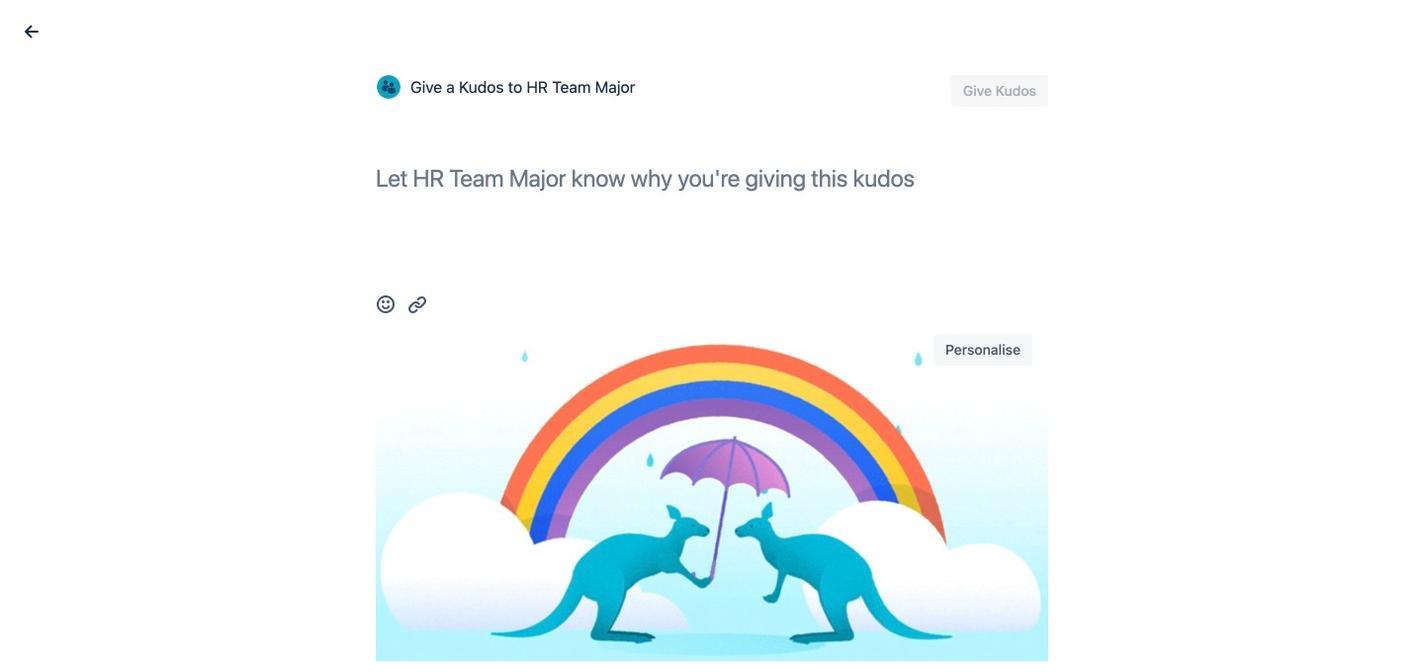Task type: describe. For each thing, give the bounding box(es) containing it.
close drawer image
[[20, 20, 44, 44]]

Search field
[[1049, 11, 1247, 43]]



Task type: locate. For each thing, give the bounding box(es) containing it.
banner
[[0, 0, 1425, 55]]

dialog
[[0, 0, 1425, 662]]



Task type: vqa. For each thing, say whether or not it's contained in the screenshot.
dialog
yes



